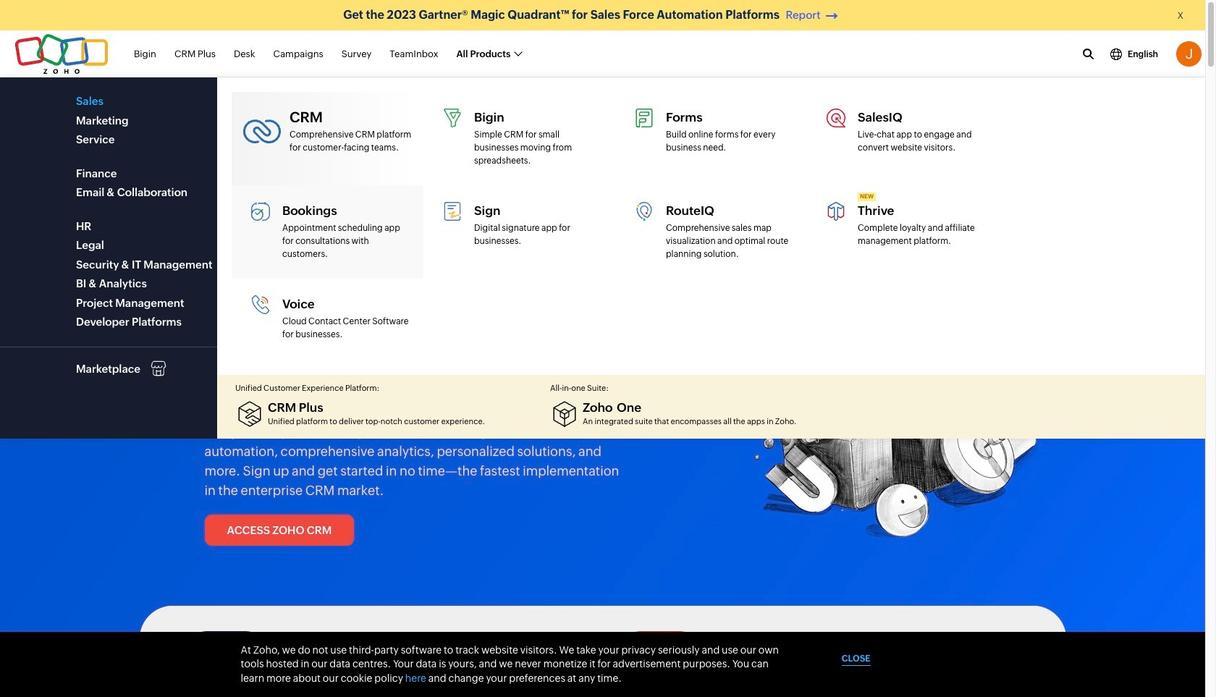 Task type: locate. For each thing, give the bounding box(es) containing it.
crm home banner image
[[711, 142, 1041, 556]]



Task type: vqa. For each thing, say whether or not it's contained in the screenshot.
CRM home banner IMAGE
yes



Task type: describe. For each thing, give the bounding box(es) containing it.
jeremy miller image
[[1177, 41, 1202, 67]]

zoho crm logo image
[[139, 86, 216, 118]]



